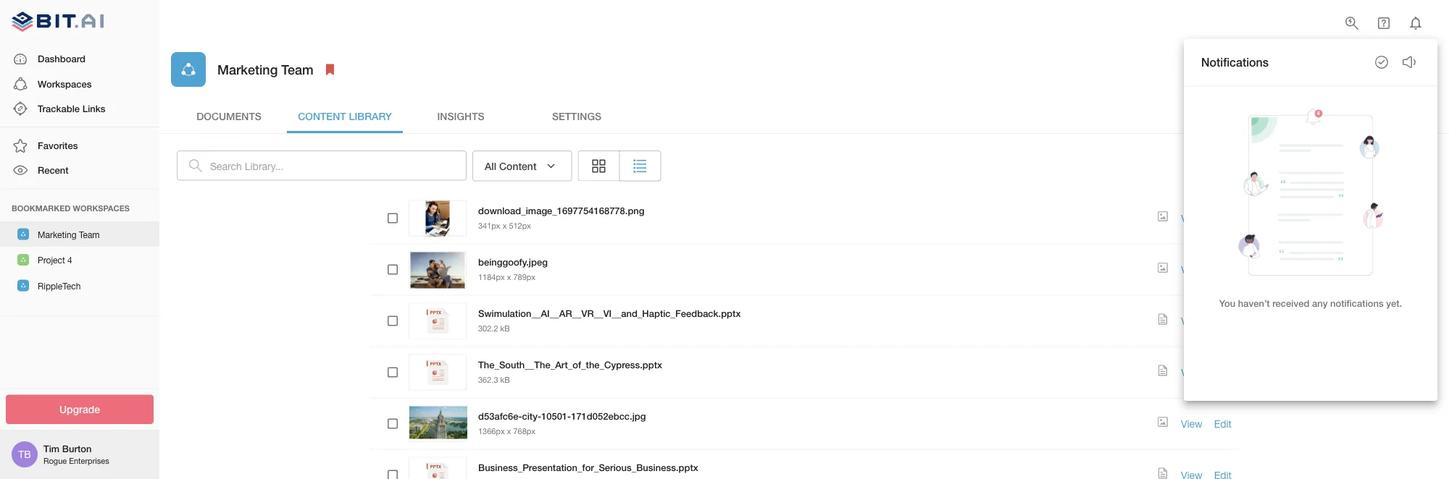 Task type: describe. For each thing, give the bounding box(es) containing it.
view link for download_image_1697754168778.png
[[1182, 213, 1203, 224]]

5 view link from the top
[[1182, 418, 1203, 430]]

rogue
[[43, 457, 67, 466]]

all
[[485, 160, 497, 172]]

x for download_image_1697754168778.png
[[503, 221, 507, 231]]

view for download_image_1697754168778.png
[[1182, 213, 1203, 224]]

swimulation__ai__ar__vr__vi__and_haptic_feedback.pptx
[[478, 309, 741, 320]]

documents
[[197, 110, 262, 122]]

0 vertical spatial marketing
[[217, 62, 278, 77]]

view link for swimulation__ai__ar__vr__vi__and_haptic_feedback.pptx
[[1182, 315, 1203, 327]]

upgrade
[[59, 404, 100, 416]]

dashboard
[[38, 53, 86, 65]]

yet.
[[1387, 298, 1403, 309]]

content inside content library link
[[298, 110, 346, 122]]

edit link
[[1215, 418, 1232, 430]]

you haven't received any notifications yet.
[[1220, 298, 1403, 309]]

upgrade button
[[6, 395, 154, 425]]

download_image_1697754168778.png 341px x 512px
[[478, 206, 645, 231]]

you
[[1220, 298, 1236, 309]]

all content
[[485, 160, 537, 172]]

haven't
[[1239, 298, 1270, 309]]

recent button
[[0, 158, 159, 183]]

marketing team inside button
[[38, 230, 100, 240]]

1184px
[[478, 273, 505, 282]]

content inside the all content button
[[499, 160, 537, 172]]

beinggoofy.jpeg 1184px x 789px
[[478, 257, 548, 282]]

d53afc6e-
[[478, 411, 522, 423]]

362.3
[[478, 376, 498, 385]]

tb
[[18, 449, 31, 461]]

workspaces button
[[0, 72, 159, 96]]

trackable links button
[[0, 96, 159, 121]]

project
[[38, 256, 65, 266]]

project 4
[[38, 256, 72, 266]]

content library link
[[287, 99, 403, 133]]

x for beinggoofy.jpeg
[[507, 273, 511, 282]]

tim
[[43, 444, 60, 455]]

trackable links
[[38, 103, 105, 114]]

512px
[[509, 221, 531, 231]]

beinggoofy.jpeg
[[478, 257, 548, 268]]

tim burton rogue enterprises
[[43, 444, 109, 466]]

workspaces
[[73, 204, 130, 213]]

settings
[[552, 110, 602, 122]]

project 4 button
[[0, 247, 159, 273]]

171d052ebcc.jpg
[[571, 411, 646, 423]]

recent
[[38, 165, 69, 176]]

view link for the_south__the_art_of_the_cypress.pptx
[[1182, 367, 1203, 379]]

favorites button
[[0, 134, 159, 158]]

10501-
[[541, 411, 571, 423]]

kb for swimulation__ai__ar__vr__vi__and_haptic_feedback.pptx
[[501, 324, 510, 334]]

content library
[[298, 110, 392, 122]]

received
[[1273, 298, 1310, 309]]

tab list containing documents
[[171, 99, 1438, 133]]

the_south__the_art_of_the_cypress.pptx 362.3 kb
[[478, 360, 663, 385]]

insights
[[437, 110, 485, 122]]

789px
[[514, 273, 536, 282]]

swimulation__ai__ar__vr__vi__and_haptic_feedback.pptx 302.2 kb
[[478, 309, 741, 334]]

notifications
[[1202, 55, 1269, 69]]



Task type: locate. For each thing, give the bounding box(es) containing it.
4 view link from the top
[[1182, 367, 1203, 379]]

x left 768px
[[507, 427, 511, 437]]

x down beinggoofy.jpeg
[[507, 273, 511, 282]]

0 vertical spatial kb
[[501, 324, 510, 334]]

rippletech
[[38, 281, 81, 292]]

insights link
[[403, 99, 519, 133]]

marketing team up 4
[[38, 230, 100, 240]]

1366px
[[478, 427, 505, 437]]

kb right 302.2 at the left bottom of page
[[501, 324, 510, 334]]

2 view link from the top
[[1182, 264, 1203, 276]]

1 vertical spatial x
[[507, 273, 511, 282]]

trackable
[[38, 103, 80, 114]]

content right all
[[499, 160, 537, 172]]

view for beinggoofy.jpeg
[[1182, 264, 1203, 276]]

download_image_1697754168778.png
[[478, 206, 645, 217]]

302.2
[[478, 324, 498, 334]]

enterprises
[[69, 457, 109, 466]]

view link
[[1182, 213, 1203, 224], [1182, 264, 1203, 276], [1182, 315, 1203, 327], [1182, 367, 1203, 379], [1182, 418, 1203, 430]]

0 horizontal spatial content
[[298, 110, 346, 122]]

marketing up project 4
[[38, 230, 77, 240]]

1 vertical spatial content
[[499, 160, 537, 172]]

marketing up 'documents' link
[[217, 62, 278, 77]]

2 kb from the top
[[501, 376, 510, 385]]

4
[[67, 256, 72, 266]]

upload button
[[1315, 151, 1373, 182], [1315, 151, 1373, 180]]

marketing
[[217, 62, 278, 77], [38, 230, 77, 240]]

notifications
[[1331, 298, 1384, 309]]

1 kb from the top
[[501, 324, 510, 334]]

1 horizontal spatial marketing
[[217, 62, 278, 77]]

rippletech button
[[0, 273, 159, 299]]

library
[[349, 110, 392, 122]]

1 vertical spatial marketing
[[38, 230, 77, 240]]

team
[[282, 62, 314, 77], [79, 230, 100, 240]]

1 vertical spatial marketing team
[[38, 230, 100, 240]]

upload
[[1327, 159, 1361, 171]]

0 vertical spatial team
[[282, 62, 314, 77]]

2 view from the top
[[1182, 264, 1203, 276]]

4 view from the top
[[1182, 367, 1203, 379]]

bookmarked
[[12, 204, 71, 213]]

x inside download_image_1697754168778.png 341px x 512px
[[503, 221, 507, 231]]

city-
[[522, 411, 541, 423]]

marketing team up 'documents' link
[[217, 62, 314, 77]]

view for the_south__the_art_of_the_cypress.pptx
[[1182, 367, 1203, 379]]

1 horizontal spatial team
[[282, 62, 314, 77]]

0 vertical spatial content
[[298, 110, 346, 122]]

768px
[[514, 427, 536, 437]]

kb inside swimulation__ai__ar__vr__vi__and_haptic_feedback.pptx 302.2 kb
[[501, 324, 510, 334]]

Search Library... search field
[[210, 151, 467, 181]]

content down remove bookmark icon
[[298, 110, 346, 122]]

3 view link from the top
[[1182, 315, 1203, 327]]

1 view from the top
[[1182, 213, 1203, 224]]

0 horizontal spatial marketing team
[[38, 230, 100, 240]]

341px
[[478, 221, 501, 231]]

tab list
[[171, 99, 1438, 133]]

1 horizontal spatial content
[[499, 160, 537, 172]]

marketing team button
[[0, 221, 159, 247]]

kb
[[501, 324, 510, 334], [501, 376, 510, 385]]

favorites
[[38, 140, 78, 151]]

burton
[[62, 444, 92, 455]]

edit
[[1215, 418, 1232, 430]]

marketing team
[[217, 62, 314, 77], [38, 230, 100, 240]]

view for swimulation__ai__ar__vr__vi__and_haptic_feedback.pptx
[[1182, 315, 1203, 327]]

1 vertical spatial kb
[[501, 376, 510, 385]]

1 vertical spatial team
[[79, 230, 100, 240]]

content
[[298, 110, 346, 122], [499, 160, 537, 172]]

bookmarked workspaces
[[12, 204, 130, 213]]

settings link
[[519, 99, 635, 133]]

workspaces
[[38, 78, 92, 89]]

marketing inside button
[[38, 230, 77, 240]]

kb for the_south__the_art_of_the_cypress.pptx
[[501, 376, 510, 385]]

documents link
[[171, 99, 287, 133]]

remove bookmark image
[[322, 61, 339, 78]]

x right 341px
[[503, 221, 507, 231]]

0 vertical spatial marketing team
[[217, 62, 314, 77]]

dashboard button
[[0, 47, 159, 72]]

0 horizontal spatial marketing
[[38, 230, 77, 240]]

2 vertical spatial x
[[507, 427, 511, 437]]

1 horizontal spatial marketing team
[[217, 62, 314, 77]]

x inside d53afc6e-city-10501-171d052ebcc.jpg 1366px x 768px
[[507, 427, 511, 437]]

team up project 4 button
[[79, 230, 100, 240]]

0 horizontal spatial team
[[79, 230, 100, 240]]

kb right '362.3'
[[501, 376, 510, 385]]

all content button
[[473, 151, 572, 182]]

view link for beinggoofy.jpeg
[[1182, 264, 1203, 276]]

x inside beinggoofy.jpeg 1184px x 789px
[[507, 273, 511, 282]]

team inside button
[[79, 230, 100, 240]]

any
[[1313, 298, 1328, 309]]

business_presentation_for_serious_business.pptx
[[478, 463, 699, 474]]

team left remove bookmark icon
[[282, 62, 314, 77]]

0 vertical spatial x
[[503, 221, 507, 231]]

d53afc6e-city-10501-171d052ebcc.jpg 1366px x 768px
[[478, 411, 646, 437]]

3 view from the top
[[1182, 315, 1203, 327]]

links
[[82, 103, 105, 114]]

1 view link from the top
[[1182, 213, 1203, 224]]

the_south__the_art_of_the_cypress.pptx
[[478, 360, 663, 371]]

group
[[578, 151, 661, 182]]

view
[[1182, 213, 1203, 224], [1182, 264, 1203, 276], [1182, 315, 1203, 327], [1182, 367, 1203, 379], [1182, 418, 1203, 430]]

5 view from the top
[[1182, 418, 1203, 430]]

kb inside 'the_south__the_art_of_the_cypress.pptx 362.3 kb'
[[501, 376, 510, 385]]

x
[[503, 221, 507, 231], [507, 273, 511, 282], [507, 427, 511, 437]]



Task type: vqa. For each thing, say whether or not it's contained in the screenshot.
View "link" associated with Swimulation__AI__AR__VR__VI__and_Haptic_Feedback.pptx
yes



